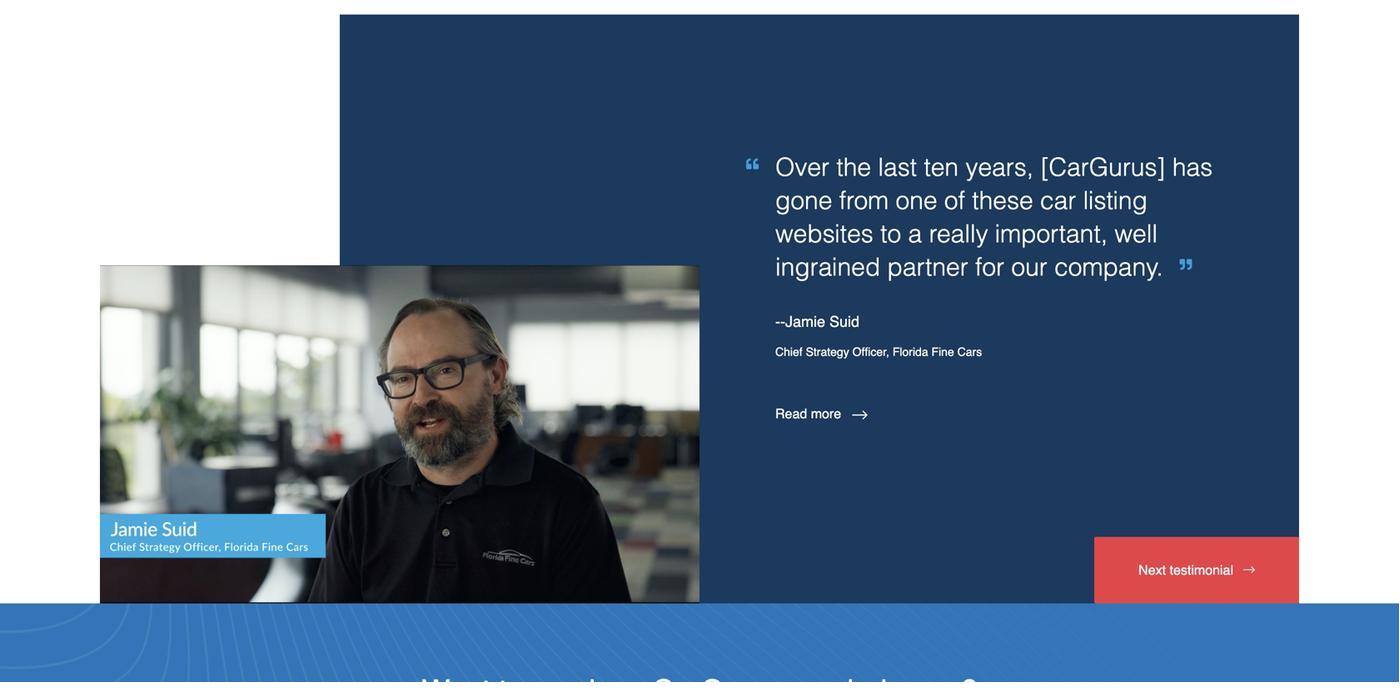 Task type: describe. For each thing, give the bounding box(es) containing it.
partner
[[887, 253, 968, 282]]

over
[[775, 153, 830, 182]]

for
[[975, 253, 1005, 282]]

of
[[944, 187, 965, 215]]

quote right image
[[1180, 258, 1192, 271]]

company.
[[1055, 253, 1163, 282]]

years,
[[966, 153, 1034, 182]]

suid
[[830, 314, 860, 331]]

car
[[1040, 187, 1076, 215]]

chief
[[775, 346, 803, 359]]

to
[[880, 220, 901, 249]]

listing
[[1083, 187, 1148, 215]]

really
[[929, 220, 988, 249]]

officer,
[[853, 346, 889, 359]]

important,
[[995, 220, 1108, 249]]

quote left image
[[746, 158, 759, 170]]

websites
[[775, 220, 874, 249]]

the
[[837, 153, 871, 182]]

our
[[1011, 253, 1048, 282]]

read more
[[775, 406, 841, 422]]

over the last ten years, [cargurus] has gone from one of these car listing websites to a really important, well ingrained partner for our company.
[[775, 153, 1213, 282]]

chief strategy officer, florida fine cars
[[775, 346, 982, 359]]

a
[[908, 220, 922, 249]]



Task type: locate. For each thing, give the bounding box(es) containing it.
1 horizontal spatial long arrow right image
[[1244, 564, 1255, 577]]

one
[[896, 187, 937, 215]]

[cargurus]
[[1041, 153, 1166, 182]]

long arrow right image right more
[[851, 404, 869, 424]]

next testimonial
[[1139, 563, 1234, 578]]

more
[[811, 406, 841, 422]]

0 vertical spatial long arrow right image
[[851, 404, 869, 424]]

cars
[[958, 346, 982, 359]]

0 horizontal spatial long arrow right image
[[851, 404, 869, 424]]

florida
[[893, 346, 928, 359]]

jamie
[[785, 314, 825, 331]]

long arrow right image for more
[[851, 404, 869, 424]]

from
[[839, 187, 889, 215]]

read
[[775, 406, 807, 422]]

- up chief
[[780, 314, 785, 331]]

florida fine cars pic image
[[100, 81, 700, 604]]

long arrow right image right testimonial
[[1244, 564, 1255, 577]]

strategy
[[806, 346, 849, 359]]

gone
[[775, 187, 832, 215]]

1 - from the left
[[775, 314, 780, 331]]

1 vertical spatial long arrow right image
[[1244, 564, 1255, 577]]

- left jamie
[[775, 314, 780, 331]]

fine
[[932, 346, 954, 359]]

ten
[[924, 153, 959, 182]]

2 - from the left
[[780, 314, 785, 331]]

-
[[775, 314, 780, 331], [780, 314, 785, 331]]

next
[[1139, 563, 1166, 578]]

well
[[1115, 220, 1158, 249]]

read more link
[[775, 404, 1236, 424]]

last
[[878, 153, 917, 182]]

long arrow right image
[[851, 404, 869, 424], [1244, 564, 1255, 577]]

has
[[1173, 153, 1213, 182]]

--jamie suid
[[775, 314, 860, 331]]

these
[[972, 187, 1033, 215]]

long arrow right image for testimonial
[[1244, 564, 1255, 577]]

testimonial
[[1170, 563, 1234, 578]]

ingrained
[[775, 253, 881, 282]]

next testimonial button
[[1095, 538, 1299, 604]]

long arrow right image inside next testimonial 'button'
[[1244, 564, 1255, 577]]



Task type: vqa. For each thing, say whether or not it's contained in the screenshot.
the long arrow right icon related to more
yes



